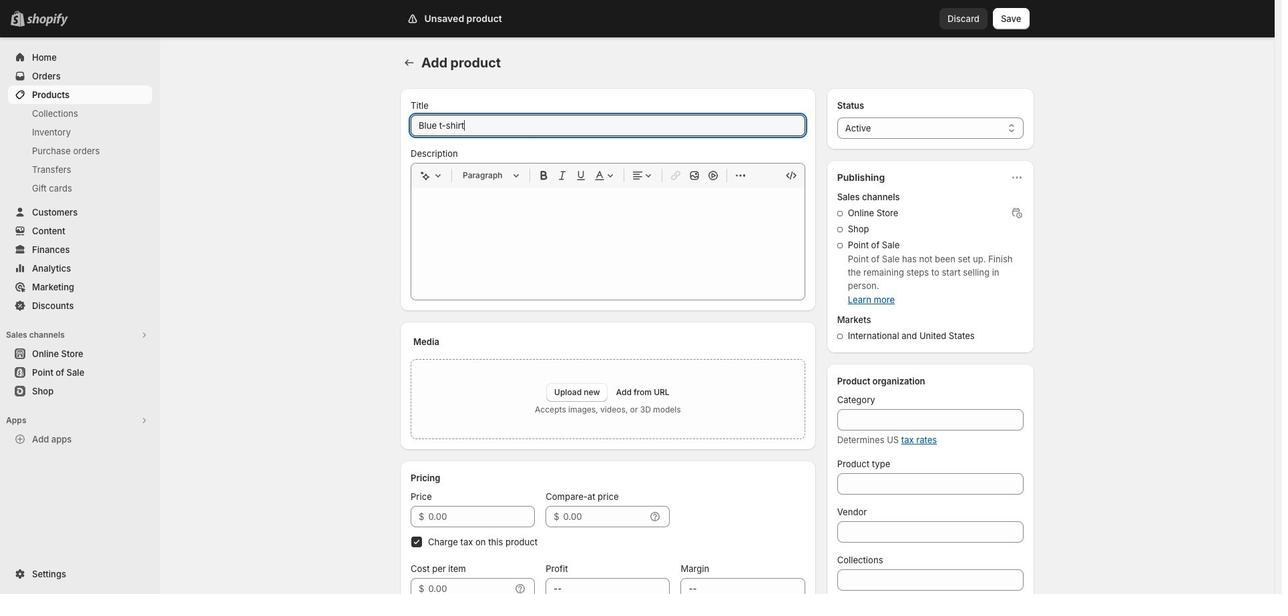 Task type: locate. For each thing, give the bounding box(es) containing it.
1 vertical spatial   text field
[[428, 578, 511, 594]]

shopify image
[[29, 13, 71, 27]]

  text field
[[428, 506, 535, 528], [428, 578, 511, 594]]

  text field
[[563, 506, 646, 528]]

0 vertical spatial   text field
[[428, 506, 535, 528]]

2   text field from the top
[[428, 578, 511, 594]]

None text field
[[837, 570, 1024, 591]]

None text field
[[546, 578, 670, 594], [681, 578, 805, 594], [546, 578, 670, 594], [681, 578, 805, 594]]



Task type: describe. For each thing, give the bounding box(es) containing it.
Short sleeve t-shirt text field
[[411, 115, 805, 136]]

1   text field from the top
[[428, 506, 535, 528]]



Task type: vqa. For each thing, say whether or not it's contained in the screenshot.
Short sleeve t-shirt text field
yes



